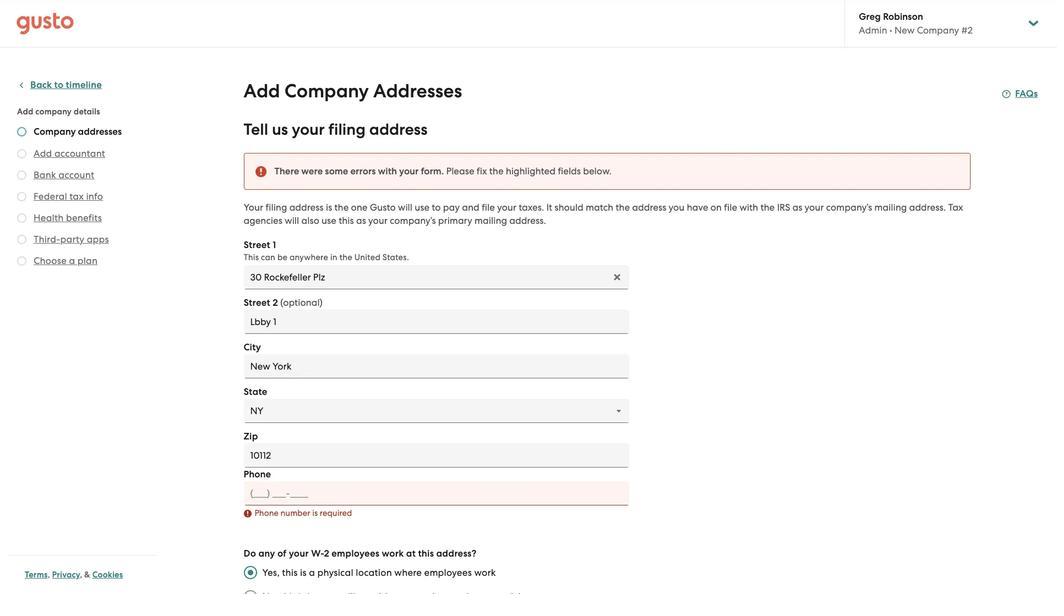 Task type: locate. For each thing, give the bounding box(es) containing it.
is for phone
[[312, 509, 318, 519]]

add company details
[[17, 107, 100, 117]]

2 vertical spatial add
[[34, 148, 52, 159]]

is for do any of your w-2 employees work at this address?
[[300, 568, 307, 579]]

is left one on the left top of the page
[[326, 202, 332, 213]]

1 horizontal spatial is
[[312, 509, 318, 519]]

required
[[320, 509, 352, 519]]

2 vertical spatial is
[[300, 568, 307, 579]]

in
[[330, 253, 338, 263]]

1 vertical spatial work
[[475, 568, 496, 579]]

2
[[273, 297, 278, 309], [324, 549, 329, 560]]

to right 'back'
[[54, 79, 64, 91]]

filing
[[329, 120, 366, 139], [266, 202, 287, 213]]

(optional)
[[280, 297, 323, 309]]

2 file from the left
[[725, 202, 738, 213]]

your
[[244, 202, 263, 213]]

2 vertical spatial this
[[282, 568, 298, 579]]

0 vertical spatial 2
[[273, 297, 278, 309]]

1 horizontal spatial with
[[740, 202, 759, 213]]

1 vertical spatial as
[[356, 215, 366, 226]]

0 horizontal spatial add
[[17, 107, 33, 117]]

as
[[793, 202, 803, 213], [356, 215, 366, 226]]

add left the company at the left of the page
[[17, 107, 33, 117]]

1 vertical spatial check image
[[17, 235, 26, 245]]

there
[[275, 166, 299, 177]]

1 vertical spatial company
[[285, 80, 369, 102]]

1 vertical spatial street
[[244, 297, 270, 309]]

a down w-
[[309, 568, 315, 579]]

2 up the physical
[[324, 549, 329, 560]]

0 horizontal spatial company's
[[390, 215, 436, 226]]

add for add company addresses
[[244, 80, 280, 102]]

company down the company at the left of the page
[[34, 126, 76, 138]]

street inside street 1 this can be anywhere in the united states.
[[244, 240, 270, 251]]

phone down zip
[[244, 469, 271, 481]]

account
[[59, 170, 94, 181]]

there were some errors with your form. please fix the highlighted fields below.
[[275, 166, 612, 177]]

location
[[356, 568, 392, 579]]

1 vertical spatial phone
[[255, 509, 279, 519]]

0 vertical spatial company
[[917, 25, 960, 36]]

is
[[326, 202, 332, 213], [312, 509, 318, 519], [300, 568, 307, 579]]

check image left choose
[[17, 257, 26, 266]]

Street 2 field
[[244, 310, 629, 334]]

Phone text field
[[244, 482, 629, 506]]

check image
[[17, 127, 26, 137], [17, 171, 26, 180], [17, 192, 26, 202], [17, 214, 26, 223]]

phone
[[244, 469, 271, 481], [255, 509, 279, 519]]

street
[[244, 240, 270, 251], [244, 297, 270, 309]]

check image for third-
[[17, 235, 26, 245]]

one
[[351, 202, 368, 213]]

3 check image from the top
[[17, 257, 26, 266]]

add up tell
[[244, 80, 280, 102]]

the right the in
[[340, 253, 353, 263]]

,
[[48, 571, 50, 581], [80, 571, 82, 581]]

the inside street 1 this can be anywhere in the united states.
[[340, 253, 353, 263]]

2 , from the left
[[80, 571, 82, 581]]

, left &
[[80, 571, 82, 581]]

yes, this is a physical location where employees work
[[263, 568, 496, 579]]

1 check image from the top
[[17, 149, 26, 159]]

0 vertical spatial work
[[382, 549, 404, 560]]

zip
[[244, 431, 258, 443]]

1 vertical spatial with
[[740, 202, 759, 213]]

&
[[84, 571, 90, 581]]

your right "us"
[[292, 120, 325, 139]]

1 vertical spatial filing
[[266, 202, 287, 213]]

1 horizontal spatial address
[[370, 120, 428, 139]]

federal tax info
[[34, 191, 103, 202]]

2 left (optional)
[[273, 297, 278, 309]]

do
[[244, 549, 256, 560]]

street 1 this can be anywhere in the united states.
[[244, 240, 409, 263]]

file
[[482, 202, 495, 213], [725, 202, 738, 213]]

phone number is required
[[255, 509, 352, 519]]

0 horizontal spatial address.
[[510, 215, 546, 226]]

0 horizontal spatial company
[[34, 126, 76, 138]]

a left plan
[[69, 256, 75, 267]]

company left #2
[[917, 25, 960, 36]]

you
[[669, 202, 685, 213]]

0 horizontal spatial use
[[322, 215, 337, 226]]

address up also
[[290, 202, 324, 213]]

filing down the add company addresses
[[329, 120, 366, 139]]

1 vertical spatial address.
[[510, 215, 546, 226]]

1 vertical spatial to
[[432, 202, 441, 213]]

party
[[60, 234, 84, 245]]

1 street from the top
[[244, 240, 270, 251]]

address left you
[[633, 202, 667, 213]]

0 vertical spatial filing
[[329, 120, 366, 139]]

new
[[895, 25, 915, 36]]

use
[[415, 202, 430, 213], [322, 215, 337, 226]]

4 check image from the top
[[17, 214, 26, 223]]

0 horizontal spatial to
[[54, 79, 64, 91]]

2 horizontal spatial address
[[633, 202, 667, 213]]

1 vertical spatial employees
[[424, 568, 472, 579]]

filing up agencies
[[266, 202, 287, 213]]

check image left add accountant button at the left
[[17, 149, 26, 159]]

to left pay
[[432, 202, 441, 213]]

federal
[[34, 191, 67, 202]]

1 vertical spatial will
[[285, 215, 299, 226]]

1 vertical spatial mailing
[[475, 215, 507, 226]]

1 horizontal spatial this
[[339, 215, 354, 226]]

Zip field
[[244, 444, 629, 468]]

check image left third-
[[17, 235, 26, 245]]

check image left 'bank'
[[17, 171, 26, 180]]

robinson
[[884, 11, 924, 23]]

work down address?
[[475, 568, 496, 579]]

terms
[[25, 571, 48, 581]]

to inside button
[[54, 79, 64, 91]]

of
[[278, 549, 287, 560]]

admin
[[859, 25, 888, 36]]

street up this
[[244, 240, 270, 251]]

1 check image from the top
[[17, 127, 26, 137]]

physical
[[318, 568, 354, 579]]

company up tell us your filing address
[[285, 80, 369, 102]]

0 horizontal spatial is
[[300, 568, 307, 579]]

2 vertical spatial check image
[[17, 257, 26, 266]]

faqs
[[1016, 88, 1039, 100]]

1 , from the left
[[48, 571, 50, 581]]

0 horizontal spatial ,
[[48, 571, 50, 581]]

1 horizontal spatial mailing
[[875, 202, 907, 213]]

as down one on the left top of the page
[[356, 215, 366, 226]]

0 horizontal spatial file
[[482, 202, 495, 213]]

primary
[[438, 215, 473, 226]]

is right number
[[312, 509, 318, 519]]

company
[[917, 25, 960, 36], [285, 80, 369, 102], [34, 126, 76, 138]]

tell
[[244, 120, 268, 139]]

your left "taxes."
[[497, 202, 517, 213]]

with right errors
[[378, 166, 397, 177]]

your
[[292, 120, 325, 139], [399, 166, 419, 177], [497, 202, 517, 213], [805, 202, 824, 213], [369, 215, 388, 226], [289, 549, 309, 560]]

0 horizontal spatial employees
[[332, 549, 380, 560]]

this down one on the left top of the page
[[339, 215, 354, 226]]

phone left number
[[255, 509, 279, 519]]

address down addresses
[[370, 120, 428, 139]]

work left "at"
[[382, 549, 404, 560]]

choose a plan
[[34, 256, 98, 267]]

details
[[74, 107, 100, 117]]

use left pay
[[415, 202, 430, 213]]

faqs button
[[1003, 88, 1039, 101]]

0 vertical spatial is
[[326, 202, 332, 213]]

anywhere
[[290, 253, 328, 263]]

file right on
[[725, 202, 738, 213]]

1 horizontal spatial company's
[[827, 202, 873, 213]]

the left the irs
[[761, 202, 775, 213]]

your filing address is the one gusto will use to pay and file your taxes. it should match the address you have on file with the irs as your company's mailing address. tax agencies will also use this as your company's primary mailing address.
[[244, 202, 964, 226]]

2 horizontal spatial is
[[326, 202, 332, 213]]

1 horizontal spatial filing
[[329, 120, 366, 139]]

1 vertical spatial add
[[17, 107, 33, 117]]

2 check image from the top
[[17, 235, 26, 245]]

1 horizontal spatial a
[[309, 568, 315, 579]]

1 vertical spatial 2
[[324, 549, 329, 560]]

0 vertical spatial street
[[244, 240, 270, 251]]

will right gusto at the top left
[[398, 202, 413, 213]]

as right the irs
[[793, 202, 803, 213]]

street left (optional)
[[244, 297, 270, 309]]

add company addresses
[[244, 80, 462, 102]]

will
[[398, 202, 413, 213], [285, 215, 299, 226]]

employees
[[332, 549, 380, 560], [424, 568, 472, 579]]

0 vertical spatial this
[[339, 215, 354, 226]]

states.
[[383, 253, 409, 263]]

this right "at"
[[418, 549, 434, 560]]

add inside button
[[34, 148, 52, 159]]

this right yes,
[[282, 568, 298, 579]]

1 horizontal spatial file
[[725, 202, 738, 213]]

1 horizontal spatial use
[[415, 202, 430, 213]]

0 vertical spatial with
[[378, 166, 397, 177]]

state
[[244, 387, 268, 398]]

1 horizontal spatial to
[[432, 202, 441, 213]]

terms , privacy , & cookies
[[25, 571, 123, 581]]

use right also
[[322, 215, 337, 226]]

1 vertical spatial a
[[309, 568, 315, 579]]

0 horizontal spatial mailing
[[475, 215, 507, 226]]

1 vertical spatial use
[[322, 215, 337, 226]]

2 check image from the top
[[17, 171, 26, 180]]

employees up location
[[332, 549, 380, 560]]

, left the privacy link
[[48, 571, 50, 581]]

0 vertical spatial employees
[[332, 549, 380, 560]]

street 2 (optional)
[[244, 297, 323, 309]]

address. left tax
[[910, 202, 946, 213]]

check image down add company details
[[17, 127, 26, 137]]

the right match
[[616, 202, 630, 213]]

check image
[[17, 149, 26, 159], [17, 235, 26, 245], [17, 257, 26, 266]]

3 check image from the top
[[17, 192, 26, 202]]

address. down "taxes."
[[510, 215, 546, 226]]

street for 2
[[244, 297, 270, 309]]

will left also
[[285, 215, 299, 226]]

gusto
[[370, 202, 396, 213]]

your down gusto at the top left
[[369, 215, 388, 226]]

address?
[[437, 549, 477, 560]]

check image left the health
[[17, 214, 26, 223]]

check image for add
[[17, 149, 26, 159]]

0 vertical spatial use
[[415, 202, 430, 213]]

0 horizontal spatial a
[[69, 256, 75, 267]]

0 vertical spatial add
[[244, 80, 280, 102]]

with right on
[[740, 202, 759, 213]]

company inside greg robinson admin • new company #2
[[917, 25, 960, 36]]

2 horizontal spatial this
[[418, 549, 434, 560]]

1
[[273, 240, 276, 251]]

fix
[[477, 166, 487, 177]]

2 horizontal spatial add
[[244, 80, 280, 102]]

errors
[[351, 166, 376, 177]]

a
[[69, 256, 75, 267], [309, 568, 315, 579]]

is left the physical
[[300, 568, 307, 579]]

1 horizontal spatial ,
[[80, 571, 82, 581]]

can
[[261, 253, 275, 263]]

add up 'bank'
[[34, 148, 52, 159]]

check image left the federal
[[17, 192, 26, 202]]

tell us your filing address
[[244, 120, 428, 139]]

file right and
[[482, 202, 495, 213]]

should
[[555, 202, 584, 213]]

1 horizontal spatial address.
[[910, 202, 946, 213]]

0 horizontal spatial 2
[[273, 297, 278, 309]]

the
[[490, 166, 504, 177], [335, 202, 349, 213], [616, 202, 630, 213], [761, 202, 775, 213], [340, 253, 353, 263]]

1 horizontal spatial will
[[398, 202, 413, 213]]

1 horizontal spatial work
[[475, 568, 496, 579]]

employees down address?
[[424, 568, 472, 579]]

please
[[447, 166, 475, 177]]

Yes, this is a physical location where employees work radio
[[238, 561, 263, 586]]

company addresses list
[[17, 126, 153, 270]]

the left one on the left top of the page
[[335, 202, 349, 213]]

2 street from the top
[[244, 297, 270, 309]]

2 vertical spatial company
[[34, 126, 76, 138]]

us
[[272, 120, 288, 139]]

health benefits button
[[34, 212, 102, 225]]

the right fix
[[490, 166, 504, 177]]

with
[[378, 166, 397, 177], [740, 202, 759, 213]]

agencies
[[244, 215, 283, 226]]

your right the irs
[[805, 202, 824, 213]]

1 horizontal spatial 2
[[324, 549, 329, 560]]

2 horizontal spatial company
[[917, 25, 960, 36]]

1 vertical spatial company's
[[390, 215, 436, 226]]

1 horizontal spatial as
[[793, 202, 803, 213]]

0 vertical spatial to
[[54, 79, 64, 91]]

1 horizontal spatial add
[[34, 148, 52, 159]]

0 horizontal spatial filing
[[266, 202, 287, 213]]

address
[[370, 120, 428, 139], [290, 202, 324, 213], [633, 202, 667, 213]]

company's
[[827, 202, 873, 213], [390, 215, 436, 226]]

1 vertical spatial is
[[312, 509, 318, 519]]

at
[[406, 549, 416, 560]]

0 vertical spatial a
[[69, 256, 75, 267]]

0 vertical spatial check image
[[17, 149, 26, 159]]

0 vertical spatial phone
[[244, 469, 271, 481]]



Task type: describe. For each thing, give the bounding box(es) containing it.
taxes.
[[519, 202, 544, 213]]

this inside your filing address is the one gusto will use to pay and file your taxes. it should match the address you have on file with the irs as your company's mailing address. tax agencies will also use this as your company's primary mailing address.
[[339, 215, 354, 226]]

0 vertical spatial address.
[[910, 202, 946, 213]]

•
[[890, 25, 893, 36]]

company
[[35, 107, 72, 117]]

a inside "button"
[[69, 256, 75, 267]]

with inside your filing address is the one gusto will use to pay and file your taxes. it should match the address you have on file with the irs as your company's mailing address. tax agencies will also use this as your company's primary mailing address.
[[740, 202, 759, 213]]

check image for health
[[17, 214, 26, 223]]

be
[[278, 253, 288, 263]]

third-party apps
[[34, 234, 109, 245]]

0 horizontal spatial with
[[378, 166, 397, 177]]

street for 1
[[244, 240, 270, 251]]

highlighted
[[506, 166, 556, 177]]

back
[[30, 79, 52, 91]]

Street 1 field
[[244, 266, 629, 290]]

the inside there were some errors with your form. please fix the highlighted fields below.
[[490, 166, 504, 177]]

health
[[34, 213, 64, 224]]

benefits
[[66, 213, 102, 224]]

third-
[[34, 234, 60, 245]]

0 horizontal spatial work
[[382, 549, 404, 560]]

phone for phone number is required
[[255, 509, 279, 519]]

your left form.
[[399, 166, 419, 177]]

fields
[[558, 166, 581, 177]]

accountant
[[54, 148, 105, 159]]

bank account button
[[34, 169, 94, 182]]

match
[[586, 202, 614, 213]]

below.
[[584, 166, 612, 177]]

addresses
[[374, 80, 462, 102]]

phone for phone
[[244, 469, 271, 481]]

check image for federal
[[17, 192, 26, 202]]

greg
[[859, 11, 881, 23]]

addresses
[[78, 126, 122, 138]]

company inside company addresses list
[[34, 126, 76, 138]]

0 vertical spatial as
[[793, 202, 803, 213]]

yes,
[[263, 568, 280, 579]]

1 vertical spatial this
[[418, 549, 434, 560]]

were
[[302, 166, 323, 177]]

No, this is just a mailing address—employees do not work here radio
[[238, 586, 263, 595]]

cookies
[[92, 571, 123, 581]]

greg robinson admin • new company #2
[[859, 11, 973, 36]]

back to timeline
[[30, 79, 102, 91]]

some
[[325, 166, 348, 177]]

0 horizontal spatial will
[[285, 215, 299, 226]]

it
[[547, 202, 553, 213]]

united
[[355, 253, 381, 263]]

choose
[[34, 256, 67, 267]]

also
[[302, 215, 319, 226]]

1 horizontal spatial employees
[[424, 568, 472, 579]]

choose a plan button
[[34, 255, 98, 268]]

privacy
[[52, 571, 80, 581]]

1 file from the left
[[482, 202, 495, 213]]

do any of your w-2 employees work at this address?
[[244, 549, 477, 560]]

city
[[244, 342, 261, 354]]

any
[[259, 549, 275, 560]]

company addresses
[[34, 126, 122, 138]]

0 vertical spatial company's
[[827, 202, 873, 213]]

bank
[[34, 170, 56, 181]]

check image for choose
[[17, 257, 26, 266]]

on
[[711, 202, 722, 213]]

plan
[[78, 256, 98, 267]]

0 vertical spatial mailing
[[875, 202, 907, 213]]

home image
[[17, 12, 74, 34]]

is inside your filing address is the one gusto will use to pay and file your taxes. it should match the address you have on file with the irs as your company's mailing address. tax agencies will also use this as your company's primary mailing address.
[[326, 202, 332, 213]]

cookies button
[[92, 569, 123, 582]]

your right of
[[289, 549, 309, 560]]

1 horizontal spatial company
[[285, 80, 369, 102]]

this
[[244, 253, 259, 263]]

add for add company details
[[17, 107, 33, 117]]

and
[[462, 202, 480, 213]]

info
[[86, 191, 103, 202]]

0 horizontal spatial as
[[356, 215, 366, 226]]

health benefits
[[34, 213, 102, 224]]

#2
[[962, 25, 973, 36]]

pay
[[443, 202, 460, 213]]

w-
[[311, 549, 324, 560]]

number
[[281, 509, 310, 519]]

third-party apps button
[[34, 233, 109, 246]]

City field
[[244, 355, 629, 379]]

irs
[[778, 202, 791, 213]]

filing inside your filing address is the one gusto will use to pay and file your taxes. it should match the address you have on file with the irs as your company's mailing address. tax agencies will also use this as your company's primary mailing address.
[[266, 202, 287, 213]]

timeline
[[66, 79, 102, 91]]

0 vertical spatial will
[[398, 202, 413, 213]]

check image for bank
[[17, 171, 26, 180]]

0 horizontal spatial this
[[282, 568, 298, 579]]

form.
[[421, 166, 444, 177]]

0 horizontal spatial address
[[290, 202, 324, 213]]

privacy link
[[52, 571, 80, 581]]

apps
[[87, 234, 109, 245]]

add for add accountant
[[34, 148, 52, 159]]

terms link
[[25, 571, 48, 581]]

to inside your filing address is the one gusto will use to pay and file your taxes. it should match the address you have on file with the irs as your company's mailing address. tax agencies will also use this as your company's primary mailing address.
[[432, 202, 441, 213]]

federal tax info button
[[34, 190, 103, 203]]

bank account
[[34, 170, 94, 181]]

where
[[395, 568, 422, 579]]

tax
[[70, 191, 84, 202]]

back to timeline button
[[17, 79, 102, 92]]

add accountant
[[34, 148, 105, 159]]



Task type: vqa. For each thing, say whether or not it's contained in the screenshot.
customized
no



